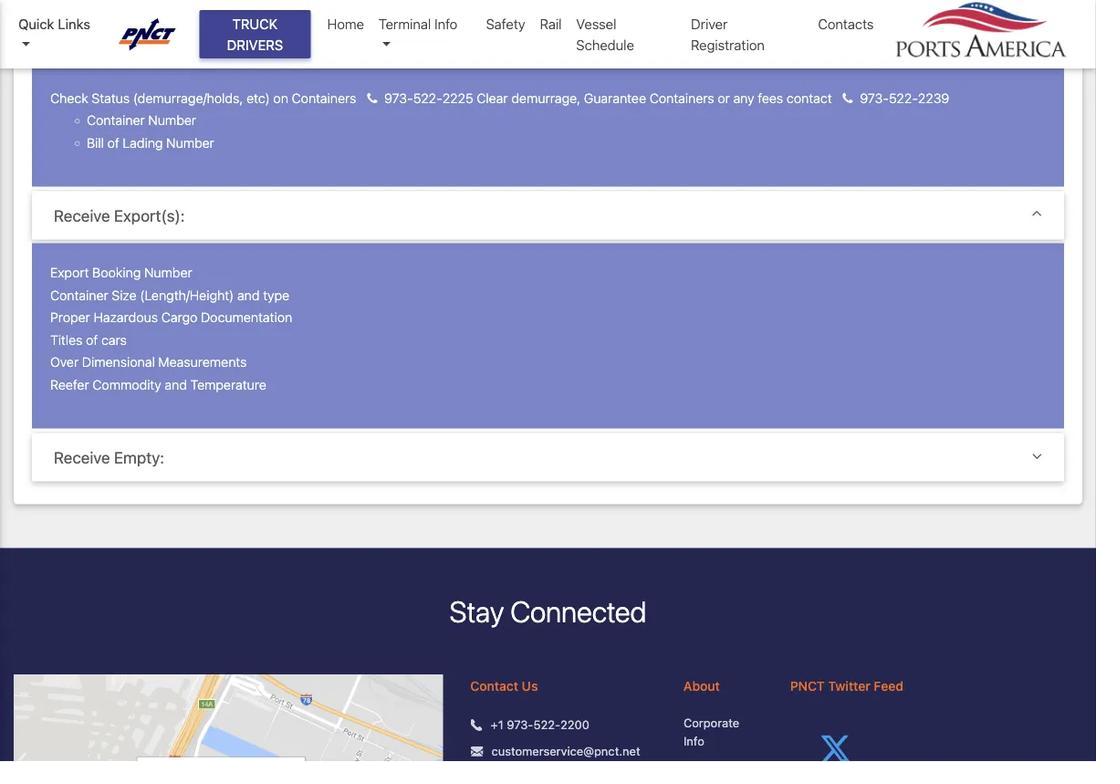 Task type: vqa. For each thing, say whether or not it's contained in the screenshot.
"CARGO" on the top of page
yes



Task type: describe. For each thing, give the bounding box(es) containing it.
2225
[[443, 90, 474, 106]]

2 containers from the left
[[650, 90, 715, 106]]

driver registration
[[691, 16, 765, 53]]

receive export(s):
[[54, 206, 185, 225]]

+1 973-522-2200 link
[[491, 716, 590, 734]]

522- for 2225
[[413, 90, 443, 106]]

connected
[[511, 594, 647, 629]]

rail
[[540, 16, 562, 32]]

twitter
[[829, 679, 871, 694]]

truck drivers link
[[199, 10, 311, 58]]

fees
[[758, 90, 784, 106]]

973- for 973-522-2225
[[385, 90, 413, 106]]

stay
[[450, 594, 504, 629]]

check
[[50, 90, 88, 106]]

customerservice@pnct.net link
[[492, 743, 641, 760]]

of inside export booking number container size (length/height) and type proper hazardous cargo documentation titles of cars over dimensional measurements reefer commodity and temperature
[[86, 332, 98, 348]]

guarantee
[[584, 90, 647, 106]]

reefer
[[50, 377, 89, 392]]

1 vertical spatial and
[[165, 377, 187, 392]]

cars
[[101, 332, 127, 348]]

home link
[[320, 6, 372, 42]]

phone image for 973-522-2225
[[367, 92, 378, 105]]

any
[[734, 90, 755, 106]]

clear demurrage, guarantee containers or any fees contact
[[474, 90, 836, 106]]

container number bill of lading number
[[87, 112, 214, 150]]

empty delivery: tab panel
[[32, 0, 1065, 16]]

receive export(s): link
[[54, 206, 1043, 225]]

size
[[112, 287, 137, 303]]

over
[[50, 354, 79, 370]]

etc)
[[247, 90, 270, 106]]

corporate
[[684, 717, 740, 730]]

home
[[327, 16, 364, 32]]

us
[[522, 679, 538, 694]]

hazardous
[[94, 310, 158, 325]]

rail link
[[533, 6, 569, 42]]

safety link
[[479, 6, 533, 42]]

receive empty: link
[[54, 448, 1043, 467]]

contact
[[787, 90, 833, 106]]

quick links link
[[18, 14, 101, 55]]

vessel
[[577, 16, 617, 32]]

corporate info
[[684, 717, 740, 748]]

0 vertical spatial and
[[237, 287, 260, 303]]

(demurrage/holds,
[[133, 90, 243, 106]]

container inside export booking number container size (length/height) and type proper hazardous cargo documentation titles of cars over dimensional measurements reefer commodity and temperature
[[50, 287, 108, 303]]

quick
[[18, 16, 54, 32]]

0 vertical spatial number
[[148, 112, 196, 128]]

container inside container number bill of lading number
[[87, 112, 145, 128]]

973- for 973-522-2239
[[861, 90, 889, 106]]

links
[[58, 16, 90, 32]]

1 containers from the left
[[292, 90, 357, 106]]

receive for receive empty:
[[54, 448, 110, 467]]

+1
[[491, 718, 504, 732]]

check status (demurrage/holds, etc) on containers
[[50, 90, 360, 106]]

registration
[[691, 37, 765, 53]]

safety
[[486, 16, 526, 32]]

of inside container number bill of lading number
[[107, 135, 119, 150]]

contacts
[[819, 16, 874, 32]]

delivery:
[[105, 31, 167, 50]]

vessel schedule
[[577, 16, 635, 53]]

status
[[92, 90, 130, 106]]

booking
[[92, 265, 141, 281]]

customerservice@pnct.net
[[492, 744, 641, 758]]

phone image for 973-522-2239
[[843, 92, 854, 105]]

pnct
[[791, 679, 825, 694]]

titles
[[50, 332, 83, 348]]



Task type: locate. For each thing, give the bounding box(es) containing it.
tab list containing import delivery:
[[32, 0, 1065, 486]]

+1 973-522-2200
[[491, 718, 590, 732]]

1 vertical spatial info
[[684, 734, 705, 748]]

container
[[87, 112, 145, 128], [50, 287, 108, 303]]

lading
[[123, 135, 163, 150]]

contacts link
[[811, 6, 882, 42]]

export booking number container size (length/height) and type proper hazardous cargo documentation titles of cars over dimensional measurements reefer commodity and temperature
[[50, 265, 292, 392]]

commodity
[[93, 377, 161, 392]]

terminal
[[379, 16, 431, 32]]

import delivery: tab panel
[[32, 69, 1065, 191]]

measurements
[[158, 354, 247, 370]]

522-
[[413, 90, 443, 106], [889, 90, 919, 106], [534, 718, 561, 732]]

and
[[237, 287, 260, 303], [165, 377, 187, 392]]

terminal info
[[379, 16, 458, 32]]

973- right +1
[[507, 718, 534, 732]]

contact
[[471, 679, 519, 694]]

on
[[273, 90, 289, 106]]

973- left 2239
[[861, 90, 889, 106]]

driver
[[691, 16, 728, 32]]

proper
[[50, 310, 90, 325]]

corporate info link
[[684, 715, 763, 750]]

tab list
[[32, 0, 1065, 486]]

cargo
[[161, 310, 198, 325]]

973- left 2225
[[385, 90, 413, 106]]

1 vertical spatial of
[[86, 332, 98, 348]]

1 vertical spatial receive
[[54, 448, 110, 467]]

receive empty:
[[54, 448, 164, 467]]

container up proper at the left of page
[[50, 287, 108, 303]]

1 horizontal spatial of
[[107, 135, 119, 150]]

pnct twitter feed
[[791, 679, 904, 694]]

phone image
[[367, 92, 378, 105], [843, 92, 854, 105]]

0 horizontal spatial 973-
[[385, 90, 413, 106]]

receive for receive export(s):
[[54, 206, 110, 225]]

driver registration link
[[684, 6, 811, 62]]

phone image left 973-522-2225
[[367, 92, 378, 105]]

0 vertical spatial info
[[435, 16, 458, 32]]

0 horizontal spatial phone image
[[367, 92, 378, 105]]

(length/height)
[[140, 287, 234, 303]]

bill
[[87, 135, 104, 150]]

of left cars
[[86, 332, 98, 348]]

2200
[[561, 718, 590, 732]]

containers left or at top right
[[650, 90, 715, 106]]

empty:
[[114, 448, 164, 467]]

info down the corporate
[[684, 734, 705, 748]]

truck drivers
[[227, 16, 283, 53]]

temperature
[[191, 377, 267, 392]]

or
[[718, 90, 730, 106]]

2 receive from the top
[[54, 448, 110, 467]]

0 vertical spatial of
[[107, 135, 119, 150]]

1 receive from the top
[[54, 206, 110, 225]]

info right terminal
[[435, 16, 458, 32]]

phone image inside 973-522-2225 link
[[367, 92, 378, 105]]

number
[[148, 112, 196, 128], [166, 135, 214, 150], [144, 265, 192, 281]]

phone image right contact
[[843, 92, 854, 105]]

1 vertical spatial container
[[50, 287, 108, 303]]

1 horizontal spatial 522-
[[534, 718, 561, 732]]

demurrage,
[[512, 90, 581, 106]]

quick links
[[18, 16, 90, 32]]

receive up export
[[54, 206, 110, 225]]

about
[[684, 679, 720, 694]]

info inside corporate info
[[684, 734, 705, 748]]

type
[[263, 287, 290, 303]]

0 horizontal spatial info
[[435, 16, 458, 32]]

receive
[[54, 206, 110, 225], [54, 448, 110, 467]]

dimensional
[[82, 354, 155, 370]]

stay connected
[[450, 594, 647, 629]]

2 vertical spatial number
[[144, 265, 192, 281]]

0 vertical spatial container
[[87, 112, 145, 128]]

export(s):
[[114, 206, 185, 225]]

info for terminal info
[[435, 16, 458, 32]]

and up documentation
[[237, 287, 260, 303]]

receive export(s): tab panel
[[32, 244, 1065, 432]]

export
[[50, 265, 89, 281]]

2 horizontal spatial 973-
[[861, 90, 889, 106]]

containers
[[292, 90, 357, 106], [650, 90, 715, 106]]

973-522-2239 link
[[836, 90, 950, 106]]

0 horizontal spatial and
[[165, 377, 187, 392]]

973-522-2225
[[381, 90, 474, 106]]

import
[[54, 31, 101, 50]]

973-522-2225 link
[[360, 90, 474, 106]]

terminal info link
[[372, 6, 479, 62]]

containers right on
[[292, 90, 357, 106]]

import delivery:
[[54, 31, 167, 50]]

1 horizontal spatial phone image
[[843, 92, 854, 105]]

container down status
[[87, 112, 145, 128]]

1 vertical spatial number
[[166, 135, 214, 150]]

info
[[435, 16, 458, 32], [684, 734, 705, 748]]

info for corporate info
[[684, 734, 705, 748]]

of
[[107, 135, 119, 150], [86, 332, 98, 348]]

and down the measurements
[[165, 377, 187, 392]]

2 horizontal spatial 522-
[[889, 90, 919, 106]]

schedule
[[577, 37, 635, 53]]

receive left empty:
[[54, 448, 110, 467]]

1 horizontal spatial info
[[684, 734, 705, 748]]

vessel schedule link
[[569, 6, 684, 62]]

0 vertical spatial receive
[[54, 206, 110, 225]]

import delivery: link
[[54, 31, 1043, 50]]

phone image inside 973-522-2239 link
[[843, 92, 854, 105]]

number inside export booking number container size (length/height) and type proper hazardous cargo documentation titles of cars over dimensional measurements reefer commodity and temperature
[[144, 265, 192, 281]]

1 phone image from the left
[[367, 92, 378, 105]]

0 horizontal spatial 522-
[[413, 90, 443, 106]]

1 horizontal spatial containers
[[650, 90, 715, 106]]

feed
[[874, 679, 904, 694]]

clear
[[477, 90, 508, 106]]

1 horizontal spatial and
[[237, 287, 260, 303]]

of right bill
[[107, 135, 119, 150]]

0 horizontal spatial of
[[86, 332, 98, 348]]

documentation
[[201, 310, 292, 325]]

info inside terminal info link
[[435, 16, 458, 32]]

contact us
[[471, 679, 538, 694]]

2 phone image from the left
[[843, 92, 854, 105]]

truck
[[232, 16, 278, 32]]

2239
[[919, 90, 950, 106]]

973-522-2239
[[857, 90, 950, 106]]

0 horizontal spatial containers
[[292, 90, 357, 106]]

1 horizontal spatial 973-
[[507, 718, 534, 732]]

522- for 2239
[[889, 90, 919, 106]]

drivers
[[227, 37, 283, 53]]



